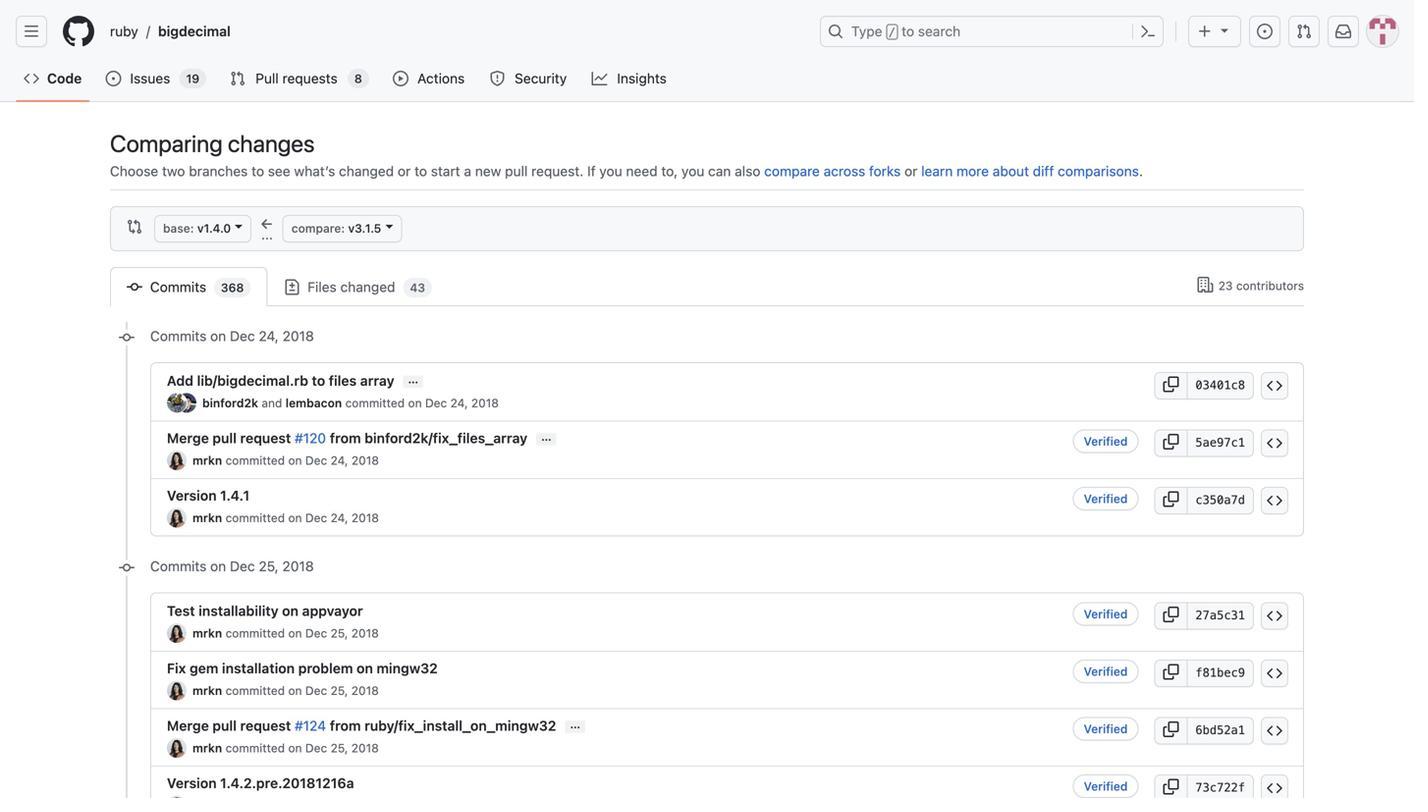 Task type: locate. For each thing, give the bounding box(es) containing it.
3 copy the full sha image from the top
[[1163, 779, 1179, 795]]

code image right 5ae97c1 link
[[1267, 436, 1283, 451]]

version 1.4.2.pre.20181216a link
[[167, 775, 354, 792]]

2 mrkn committed on dec 25, 2018 from the top
[[192, 684, 379, 698]]

0 horizontal spatial git pull request image
[[230, 71, 246, 86]]

2 from from the top
[[330, 718, 361, 734]]

mrkn committed on dec 25, 2018 down "#124" "link"
[[192, 741, 379, 755]]

0 vertical spatial from
[[330, 430, 361, 446]]

1 vertical spatial from
[[330, 718, 361, 734]]

merge pull request link down gem on the bottom of page
[[167, 718, 291, 734]]

1 horizontal spatial /
[[888, 26, 896, 39]]

2 vertical spatial @mrkn image
[[167, 738, 187, 758]]

0 vertical spatial version
[[167, 488, 217, 504]]

code image right 73c722f
[[1267, 781, 1283, 796]]

lib/bigdecimal.rb
[[197, 373, 308, 389]]

1 vertical spatial @mrkn image
[[167, 508, 187, 528]]

version left 1.4.1
[[167, 488, 217, 504]]

2 mrkn committed on dec 24, 2018 from the top
[[192, 511, 379, 525]]

1 mrkn committed on dec 24, 2018 from the top
[[192, 454, 379, 467]]

2 request from the top
[[240, 718, 291, 734]]

0 vertical spatial @mrkn image
[[167, 624, 187, 643]]

0 vertical spatial @mrkn image
[[167, 451, 187, 470]]

@mrkn image
[[167, 451, 187, 470], [167, 508, 187, 528]]

or left start
[[398, 163, 411, 179]]

3 mrkn link from the top
[[192, 627, 222, 640]]

0 vertical spatial code image
[[1267, 436, 1283, 451]]

2 version from the top
[[167, 775, 217, 792]]

on down 368
[[210, 328, 226, 344]]

git commit image
[[127, 279, 142, 295], [119, 560, 135, 576]]

to up lembacon
[[312, 373, 325, 389]]

committed down 1.4.1
[[225, 511, 285, 525]]

25, for f81bec9
[[331, 684, 348, 698]]

@mrkn image for test
[[167, 624, 187, 643]]

5 verified from the top
[[1084, 722, 1128, 736]]

insights
[[617, 70, 667, 86]]

about
[[993, 163, 1029, 179]]

version left '1.4.2.pre.20181216a' on the bottom
[[167, 775, 217, 792]]

1 horizontal spatial …
[[541, 429, 552, 443]]

changes
[[228, 130, 315, 157]]

mrkn
[[192, 454, 222, 467], [192, 511, 222, 525], [192, 627, 222, 640], [192, 684, 222, 698], [192, 741, 222, 755]]

2 you from the left
[[682, 163, 704, 179]]

6 verified button from the top
[[1073, 775, 1139, 798]]

0 horizontal spatial …
[[408, 372, 419, 386]]

merge pull request link
[[167, 430, 291, 446], [167, 718, 291, 734]]

fix gem installation problem on mingw32
[[167, 660, 438, 677]]

copy the full sha image left 03401c8
[[1163, 377, 1179, 392]]

ruby / bigdecimal
[[110, 23, 231, 39]]

search
[[918, 23, 961, 39]]

1 vertical spatial commits
[[150, 328, 207, 344]]

@mrkn image for c350a7d
[[167, 508, 187, 528]]

/ right ruby
[[146, 23, 150, 39]]

merge down fix
[[167, 718, 209, 734]]

ruby
[[110, 23, 138, 39]]

2 merge from the top
[[167, 718, 209, 734]]

25, down problem
[[331, 684, 348, 698]]

a
[[464, 163, 471, 179]]

0 vertical spatial request
[[240, 430, 291, 446]]

add lib/bigdecimal.rb to files array link
[[167, 373, 394, 389]]

0 vertical spatial copy the full sha image
[[1163, 607, 1179, 623]]

0 vertical spatial git commit image
[[127, 279, 142, 295]]

code image
[[1267, 436, 1283, 451], [1267, 608, 1283, 624], [1267, 781, 1283, 796]]

dec
[[230, 328, 255, 344], [425, 396, 447, 410], [305, 454, 327, 467], [305, 511, 327, 525], [230, 558, 255, 574], [305, 627, 327, 640], [305, 684, 327, 698], [305, 741, 327, 755]]

committed for 6bd52a1
[[225, 741, 285, 755]]

git pull request image left notifications icon in the right of the page
[[1296, 24, 1312, 39]]

@binford2k image
[[167, 393, 187, 413]]

0 horizontal spatial or
[[398, 163, 411, 179]]

copy the full sha image left f81bec9
[[1163, 664, 1179, 680]]

0 vertical spatial commits
[[146, 279, 210, 295]]

from for from ruby/fix_install_on_mingw32
[[330, 718, 361, 734]]

to left see
[[251, 163, 264, 179]]

1 vertical spatial merge pull request link
[[167, 718, 291, 734]]

2 verified from the top
[[1084, 492, 1128, 506]]

you right to,
[[682, 163, 704, 179]]

list
[[102, 16, 808, 47]]

actions
[[417, 70, 465, 86]]

pull
[[505, 163, 528, 179], [212, 430, 237, 446], [212, 718, 237, 734]]

test installability on appvayor
[[167, 603, 363, 619]]

4 copy the full sha image from the top
[[1163, 664, 1179, 680]]

mrkn link up version 1.4.2.pre.20181216a link at the left bottom of page
[[192, 741, 222, 755]]

mrkn link up version 1.4.1 link
[[192, 454, 222, 467]]

1 copy the full sha image from the top
[[1163, 607, 1179, 623]]

committed down installation
[[225, 684, 285, 698]]

f81bec9
[[1196, 666, 1245, 680]]

mrkn up version 1.4.1 link
[[192, 454, 222, 467]]

commits for commits on dec 25, 2018
[[150, 558, 207, 574]]

0 vertical spatial git pull request image
[[1296, 24, 1312, 39]]

1 horizontal spatial git pull request image
[[1296, 24, 1312, 39]]

files
[[308, 279, 337, 295]]

from right #120
[[330, 430, 361, 446]]

mrkn link down version 1.4.1 link
[[192, 511, 222, 525]]

mrkn committed on dec 24, 2018 down #120 link
[[192, 454, 379, 467]]

.
[[1139, 163, 1143, 179]]

0 horizontal spatial /
[[146, 23, 150, 39]]

2 copy the full sha image from the top
[[1163, 722, 1179, 738]]

commits for commits
[[146, 279, 210, 295]]

play image
[[393, 71, 408, 86]]

if
[[587, 163, 596, 179]]

0 vertical spatial … button
[[403, 372, 423, 387]]

2 vertical spatial pull
[[212, 718, 237, 734]]

1 verified from the top
[[1084, 434, 1128, 448]]

merge pull request link for merge pull request #124 from ruby/fix_install_on_mingw32
[[167, 718, 291, 734]]

verified
[[1084, 434, 1128, 448], [1084, 492, 1128, 506], [1084, 607, 1128, 621], [1084, 665, 1128, 679], [1084, 722, 1128, 736], [1084, 780, 1128, 793]]

2 vertical spatial copy the full sha image
[[1163, 779, 1179, 795]]

copy the full sha image left 6bd52a1
[[1163, 722, 1179, 738]]

24,
[[259, 328, 279, 344], [450, 396, 468, 410], [331, 454, 348, 467], [331, 511, 348, 525]]

0 horizontal spatial … button
[[403, 372, 423, 387]]

1 @mrkn image from the top
[[167, 624, 187, 643]]

2 mrkn link from the top
[[192, 511, 222, 525]]

merge pull request link for merge pull request #120 from binford2k/fix_files_array
[[167, 430, 291, 446]]

1 mrkn committed on dec 25, 2018 from the top
[[192, 627, 379, 640]]

1 copy the full sha image from the top
[[1163, 377, 1179, 392]]

2 vertical spatial … button
[[565, 717, 585, 732]]

plus image
[[1197, 24, 1213, 39]]

25, down merge pull request #124 from ruby/fix_install_on_mingw32
[[331, 741, 348, 755]]

security link
[[482, 64, 576, 93]]

0 vertical spatial merge pull request link
[[167, 430, 291, 446]]

to left start
[[414, 163, 427, 179]]

23
[[1218, 279, 1233, 293]]

2 @mrkn image from the top
[[167, 681, 187, 701]]

type
[[851, 23, 882, 39]]

mrkn committed on dec 25, 2018 down test installability on appvayor
[[192, 627, 379, 640]]

2 horizontal spatial …
[[570, 717, 580, 731]]

1 vertical spatial mrkn committed on dec 24, 2018
[[192, 511, 379, 525]]

@mrkn image down version 1.4.1 link
[[167, 508, 187, 528]]

@mrkn image up version 1.4.1 link
[[167, 451, 187, 470]]

you right if
[[599, 163, 622, 179]]

git pull request image for issue opened icon
[[230, 71, 246, 86]]

verified for test installability on appvayor
[[1084, 607, 1128, 621]]

from
[[330, 430, 361, 446], [330, 718, 361, 734]]

ruby link
[[102, 16, 146, 47]]

mrkn committed on dec 24, 2018 for c350a7d
[[192, 511, 379, 525]]

commits left 368
[[146, 279, 210, 295]]

merge pull request #124 from ruby/fix_install_on_mingw32
[[167, 718, 556, 734]]

2 vertical spatial commits
[[150, 558, 207, 574]]

commits inside compare stats element
[[146, 279, 210, 295]]

contributors
[[1236, 279, 1304, 293]]

mrkn link
[[192, 454, 222, 467], [192, 511, 222, 525], [192, 627, 222, 640], [192, 684, 222, 698], [192, 741, 222, 755]]

@mrkn image for fix
[[167, 681, 187, 701]]

committed down test installability on appvayor link
[[225, 627, 285, 640]]

or
[[398, 163, 411, 179], [905, 163, 918, 179]]

code image for 6bd52a1
[[1267, 723, 1283, 739]]

committed
[[345, 396, 405, 410], [225, 454, 285, 467], [225, 511, 285, 525], [225, 627, 285, 640], [225, 684, 285, 698], [225, 741, 285, 755]]

commits for commits on dec 24, 2018
[[150, 328, 207, 344]]

1 vertical spatial git pull request image
[[230, 71, 246, 86]]

3 mrkn from the top
[[192, 627, 222, 640]]

mrkn for gem
[[192, 684, 222, 698]]

1 vertical spatial mrkn committed on dec 25, 2018
[[192, 684, 379, 698]]

25, down appvayor
[[331, 627, 348, 640]]

0 vertical spatial merge
[[167, 430, 209, 446]]

binford2k/fix_files_array
[[365, 430, 527, 446]]

commits up "test"
[[150, 558, 207, 574]]

committed up version 1.4.2.pre.20181216a
[[225, 741, 285, 755]]

1 horizontal spatial or
[[905, 163, 918, 179]]

1 vertical spatial …
[[541, 429, 552, 443]]

mrkn committed on dec 25, 2018 for installation
[[192, 684, 379, 698]]

… for binford2k/fix_files_array
[[541, 429, 552, 443]]

1 mrkn link from the top
[[192, 454, 222, 467]]

insights link
[[584, 64, 676, 93]]

pull inside comparing changes choose two branches to see what's changed or to start a new pull request.             if you need to, you can also compare across forks or learn more about diff comparisons .
[[505, 163, 528, 179]]

code link
[[16, 64, 90, 93]]

1 @mrkn image from the top
[[167, 451, 187, 470]]

0 vertical spatial mrkn committed on dec 25, 2018
[[192, 627, 379, 640]]

mrkn committed on dec 25, 2018 down fix gem installation problem on mingw32
[[192, 684, 379, 698]]

1 vertical spatial merge
[[167, 718, 209, 734]]

@mrkn image
[[167, 624, 187, 643], [167, 681, 187, 701], [167, 738, 187, 758]]

compare across forks button
[[764, 161, 901, 182]]

mrkn link for 1.4.1
[[192, 511, 222, 525]]

1 horizontal spatial you
[[682, 163, 704, 179]]

1 vertical spatial request
[[240, 718, 291, 734]]

mrkn committed on dec 24, 2018 down 1.4.1
[[192, 511, 379, 525]]

1 horizontal spatial … button
[[536, 429, 557, 445]]

mrkn down "test"
[[192, 627, 222, 640]]

merge pull request link down binford2k
[[167, 430, 291, 446]]

0 vertical spatial changed
[[339, 163, 394, 179]]

on up commits on dec 25, 2018
[[288, 511, 302, 525]]

2 copy the full sha image from the top
[[1163, 434, 1179, 450]]

0 vertical spatial mrkn committed on dec 24, 2018
[[192, 454, 379, 467]]

what's
[[294, 163, 335, 179]]

forks
[[869, 163, 901, 179]]

code image right 27a5c31 link
[[1267, 608, 1283, 624]]

2 horizontal spatial … button
[[565, 717, 585, 732]]

command palette image
[[1140, 24, 1156, 39]]

pull
[[256, 70, 279, 86]]

25,
[[259, 558, 279, 574], [331, 627, 348, 640], [331, 684, 348, 698], [331, 741, 348, 755]]

problem
[[298, 660, 353, 677]]

/ right type at the right top of the page
[[888, 26, 896, 39]]

mrkn down version 1.4.1 link
[[192, 511, 222, 525]]

merge down "@lembacon" 'image' at the left of the page
[[167, 430, 209, 446]]

1 vertical spatial changed
[[340, 279, 395, 295]]

0 vertical spatial …
[[408, 372, 419, 386]]

committed for c350a7d
[[225, 511, 285, 525]]

1 vertical spatial pull
[[212, 430, 237, 446]]

4 verified from the top
[[1084, 665, 1128, 679]]

4 verified button from the top
[[1073, 660, 1139, 683]]

mrkn up version 1.4.2.pre.20181216a link at the left bottom of page
[[192, 741, 222, 755]]

files changed
[[304, 279, 399, 295]]

/ inside type / to search
[[888, 26, 896, 39]]

4 mrkn link from the top
[[192, 684, 222, 698]]

homepage image
[[63, 16, 94, 47]]

compare
[[764, 163, 820, 179]]

… for ruby/fix_install_on_mingw32
[[570, 717, 580, 731]]

pull down gem on the bottom of page
[[212, 718, 237, 734]]

version for version 1.4.1
[[167, 488, 217, 504]]

test installability on appvayor link
[[167, 603, 363, 619]]

on right problem
[[357, 660, 373, 677]]

from binford2k/fix_files_array link
[[330, 430, 527, 446]]

3 @mrkn image from the top
[[167, 738, 187, 758]]

verified for version 1.4.2.pre.20181216a
[[1084, 780, 1128, 793]]

changed right what's
[[339, 163, 394, 179]]

code image right 6bd52a1 link on the right bottom of the page
[[1267, 723, 1283, 739]]

two
[[162, 163, 185, 179]]

pull down binford2k
[[212, 430, 237, 446]]

1 from from the top
[[330, 430, 361, 446]]

/ inside ruby / bigdecimal
[[146, 23, 150, 39]]

3 mrkn committed on dec 25, 2018 from the top
[[192, 741, 379, 755]]

installation
[[222, 660, 295, 677]]

code image for version 1.4.2.pre.20181216a
[[1267, 781, 1283, 796]]

code image right f81bec9 link
[[1267, 666, 1283, 682]]

verified button for fix gem installation problem on mingw32
[[1073, 660, 1139, 683]]

copy the full sha image for f81bec9
[[1163, 664, 1179, 680]]

request for #120
[[240, 430, 291, 446]]

git pull request image
[[1296, 24, 1312, 39], [230, 71, 246, 86]]

copy the full sha image left 5ae97c1
[[1163, 434, 1179, 450]]

committed up 1.4.1
[[225, 454, 285, 467]]

2 vertical spatial …
[[570, 717, 580, 731]]

5 mrkn link from the top
[[192, 741, 222, 755]]

1 request from the top
[[240, 430, 291, 446]]

2 vertical spatial code image
[[1267, 781, 1283, 796]]

on up fix gem installation problem on mingw32
[[288, 627, 302, 640]]

0 vertical spatial pull
[[505, 163, 528, 179]]

1 vertical spatial version
[[167, 775, 217, 792]]

code image
[[24, 71, 39, 86], [1267, 378, 1283, 394], [1267, 493, 1283, 509], [1267, 666, 1283, 682], [1267, 723, 1283, 739]]

mrkn down gem on the bottom of page
[[192, 684, 222, 698]]

copy the full sha image
[[1163, 607, 1179, 623], [1163, 722, 1179, 738], [1163, 779, 1179, 795]]

2 code image from the top
[[1267, 608, 1283, 624]]

#120 link
[[295, 430, 326, 446]]

/
[[146, 23, 150, 39], [888, 26, 896, 39]]

…
[[408, 372, 419, 386], [541, 429, 552, 443], [570, 717, 580, 731]]

you
[[599, 163, 622, 179], [682, 163, 704, 179]]

27a5c31 link
[[1187, 602, 1254, 630]]

c350a7d
[[1196, 493, 1245, 507]]

1 merge pull request link from the top
[[167, 430, 291, 446]]

from right "#124" "link"
[[330, 718, 361, 734]]

merge for merge pull request #120 from binford2k/fix_files_array
[[167, 430, 209, 446]]

mrkn for installability
[[192, 627, 222, 640]]

2 @mrkn image from the top
[[167, 508, 187, 528]]

1 vertical spatial code image
[[1267, 608, 1283, 624]]

copy the full sha image left c350a7d
[[1163, 492, 1179, 507]]

copy the full sha image for test installability on appvayor
[[1163, 607, 1179, 623]]

copy the full sha image left 27a5c31
[[1163, 607, 1179, 623]]

5ae97c1 link
[[1187, 430, 1254, 457]]

changed
[[339, 163, 394, 179], [340, 279, 395, 295]]

8
[[354, 72, 362, 85]]

copy the full sha image left 73c722f link
[[1163, 779, 1179, 795]]

issue opened image
[[1257, 24, 1273, 39]]

mrkn link for gem
[[192, 684, 222, 698]]

/ for type
[[888, 26, 896, 39]]

2 verified button from the top
[[1073, 487, 1139, 511]]

1 vertical spatial copy the full sha image
[[1163, 722, 1179, 738]]

commits
[[146, 279, 210, 295], [150, 328, 207, 344], [150, 558, 207, 574]]

version 1.4.2.pre.20181216a
[[167, 775, 354, 792]]

...
[[261, 227, 273, 243]]

or left learn in the top right of the page
[[905, 163, 918, 179]]

25, for 27a5c31
[[331, 627, 348, 640]]

across
[[824, 163, 865, 179]]

f81bec9 link
[[1187, 660, 1254, 687]]

copy the full sha image
[[1163, 377, 1179, 392], [1163, 434, 1179, 450], [1163, 492, 1179, 507], [1163, 664, 1179, 680]]

1 version from the top
[[167, 488, 217, 504]]

request
[[240, 430, 291, 446], [240, 718, 291, 734]]

compare stats element
[[110, 267, 1188, 306]]

git pull request image for issue opened image
[[1296, 24, 1312, 39]]

3 copy the full sha image from the top
[[1163, 492, 1179, 507]]

2 or from the left
[[905, 163, 918, 179]]

code
[[47, 70, 82, 86]]

organization image
[[1197, 277, 1213, 293]]

1 merge from the top
[[167, 430, 209, 446]]

version
[[167, 488, 217, 504], [167, 775, 217, 792]]

request left #124
[[240, 718, 291, 734]]

mrkn link down "test"
[[192, 627, 222, 640]]

commits up "add"
[[150, 328, 207, 344]]

mrkn link down gem on the bottom of page
[[192, 684, 222, 698]]

git pull request image left pull
[[230, 71, 246, 86]]

security
[[515, 70, 567, 86]]

4 mrkn from the top
[[192, 684, 222, 698]]

2 vertical spatial mrkn committed on dec 25, 2018
[[192, 741, 379, 755]]

request down and
[[240, 430, 291, 446]]

6 verified from the top
[[1084, 780, 1128, 793]]

1 vertical spatial @mrkn image
[[167, 681, 187, 701]]

3 verified from the top
[[1084, 607, 1128, 621]]

pull right new at top left
[[505, 163, 528, 179]]

0 horizontal spatial you
[[599, 163, 622, 179]]

arrow left image
[[259, 217, 275, 232]]

3 code image from the top
[[1267, 781, 1283, 796]]

3 verified button from the top
[[1073, 602, 1139, 626]]

2 merge pull request link from the top
[[167, 718, 291, 734]]

1 verified button from the top
[[1073, 430, 1139, 453]]

verified button
[[1073, 430, 1139, 453], [1073, 487, 1139, 511], [1073, 602, 1139, 626], [1073, 660, 1139, 683], [1073, 717, 1139, 741], [1073, 775, 1139, 798]]

verified for version 1.4.1
[[1084, 492, 1128, 506]]

code image right the c350a7d link at bottom
[[1267, 493, 1283, 509]]

… button for ruby/fix_install_on_mingw32
[[565, 717, 585, 732]]

2 mrkn from the top
[[192, 511, 222, 525]]

mrkn committed on dec 24, 2018
[[192, 454, 379, 467], [192, 511, 379, 525]]

1 vertical spatial … button
[[536, 429, 557, 445]]

changed right 'files'
[[340, 279, 395, 295]]



Task type: vqa. For each thing, say whether or not it's contained in the screenshot.
second you from the right
yes



Task type: describe. For each thing, give the bounding box(es) containing it.
v3.1.5
[[348, 221, 381, 235]]

notifications image
[[1336, 24, 1351, 39]]

merge pull request #120 from binford2k/fix_files_array
[[167, 430, 527, 446]]

19
[[186, 72, 199, 85]]

verified button for test installability on appvayor
[[1073, 602, 1139, 626]]

ruby/fix_install_on_mingw32
[[364, 718, 556, 734]]

on up installability
[[210, 558, 226, 574]]

version for version 1.4.2.pre.20181216a
[[167, 775, 217, 792]]

committed for f81bec9
[[225, 684, 285, 698]]

version 1.4.1 link
[[167, 488, 250, 504]]

mrkn committed on dec 24, 2018 for 5ae97c1
[[192, 454, 379, 467]]

request.
[[531, 163, 584, 179]]

committed for 27a5c31
[[225, 627, 285, 640]]

1.4.2.pre.20181216a
[[220, 775, 354, 792]]

v1.4.0
[[197, 221, 231, 235]]

issues
[[130, 70, 170, 86]]

copy the full sha image for c350a7d
[[1163, 492, 1179, 507]]

binford2k link
[[202, 396, 258, 410]]

5ae97c1
[[1196, 436, 1245, 450]]

graph image
[[592, 71, 608, 86]]

@mrkn image for 5ae97c1
[[167, 451, 187, 470]]

6bd52a1
[[1196, 724, 1245, 738]]

learn
[[921, 163, 953, 179]]

choose
[[110, 163, 158, 179]]

bigdecimal
[[158, 23, 231, 39]]

73c722f link
[[1187, 775, 1254, 798]]

changed inside compare stats element
[[340, 279, 395, 295]]

1.4.1
[[220, 488, 250, 504]]

1 or from the left
[[398, 163, 411, 179]]

base: v1.4.0
[[163, 221, 231, 235]]

git commit image
[[119, 330, 135, 346]]

add
[[167, 373, 193, 389]]

and
[[262, 396, 282, 410]]

copy the full sha image for 03401c8
[[1163, 377, 1179, 392]]

6bd52a1 link
[[1187, 717, 1254, 745]]

to,
[[661, 163, 678, 179]]

#124
[[295, 718, 326, 734]]

need
[[626, 163, 658, 179]]

368
[[221, 281, 244, 295]]

pull requests
[[256, 70, 338, 86]]

on down fix gem installation problem on mingw32
[[288, 684, 302, 698]]

actions link
[[385, 64, 474, 93]]

@lembacon image
[[177, 393, 196, 413]]

git compare image
[[127, 219, 142, 235]]

lembacon link
[[286, 396, 342, 410]]

1 mrkn from the top
[[192, 454, 222, 467]]

learn more about diff comparisons link
[[921, 163, 1139, 179]]

copy the full sha image for 5ae97c1
[[1163, 434, 1179, 450]]

shield image
[[490, 71, 505, 86]]

mrkn link for installability
[[192, 627, 222, 640]]

test
[[167, 603, 195, 619]]

commits on dec 25, 2018
[[150, 558, 314, 574]]

request for #124
[[240, 718, 291, 734]]

… button for binford2k/fix_files_array
[[536, 429, 557, 445]]

lembacon
[[286, 396, 342, 410]]

verified for fix gem installation problem on mingw32
[[1084, 665, 1128, 679]]

requests
[[282, 70, 338, 86]]

changed inside comparing changes choose two branches to see what's changed or to start a new pull request.             if you need to, you can also compare across forks or learn more about diff comparisons .
[[339, 163, 394, 179]]

branches
[[189, 163, 248, 179]]

on down "#124" "link"
[[288, 741, 302, 755]]

file diff image
[[284, 279, 300, 295]]

code image for test installability on appvayor
[[1267, 608, 1283, 624]]

25, for 6bd52a1
[[331, 741, 348, 755]]

more
[[957, 163, 989, 179]]

can
[[708, 163, 731, 179]]

appvayor
[[302, 603, 363, 619]]

committed for 5ae97c1
[[225, 454, 285, 467]]

to left search
[[902, 23, 914, 39]]

mrkn committed on dec 25, 2018 for on
[[192, 627, 379, 640]]

verified button for version 1.4.1
[[1073, 487, 1139, 511]]

1 code image from the top
[[1267, 436, 1283, 451]]

mrkn for 1.4.1
[[192, 511, 222, 525]]

new
[[475, 163, 501, 179]]

fix
[[167, 660, 186, 677]]

gem
[[190, 660, 218, 677]]

73c722f
[[1196, 781, 1245, 795]]

pull for merge pull request #124 from ruby/fix_install_on_mingw32
[[212, 718, 237, 734]]

committed down the array
[[345, 396, 405, 410]]

code image left code
[[24, 71, 39, 86]]

add lib/bigdecimal.rb to files array
[[167, 373, 394, 389]]

comparing
[[110, 130, 223, 157]]

c350a7d link
[[1187, 487, 1254, 515]]

1 you from the left
[[599, 163, 622, 179]]

43
[[410, 281, 425, 295]]

compare: v3.1.5
[[291, 221, 381, 235]]

code image for c350a7d
[[1267, 493, 1283, 509]]

/ for ruby
[[146, 23, 150, 39]]

03401c8 link
[[1187, 372, 1254, 400]]

compare:
[[291, 221, 345, 235]]

on down #120
[[288, 454, 302, 467]]

fix gem installation problem on mingw32 link
[[167, 660, 438, 677]]

start
[[431, 163, 460, 179]]

copy the full sha image for version 1.4.2.pre.20181216a
[[1163, 779, 1179, 795]]

base:
[[163, 221, 194, 235]]

code image for f81bec9
[[1267, 666, 1283, 682]]

commits on dec 24, 2018
[[150, 328, 314, 344]]

on left appvayor
[[282, 603, 299, 619]]

list containing ruby / bigdecimal
[[102, 16, 808, 47]]

bigdecimal link
[[150, 16, 238, 47]]

issue opened image
[[105, 71, 121, 86]]

also
[[735, 163, 761, 179]]

code image right 03401c8 link
[[1267, 378, 1283, 394]]

25, up test installability on appvayor
[[259, 558, 279, 574]]

1 vertical spatial git commit image
[[119, 560, 135, 576]]

version 1.4.1
[[167, 488, 250, 504]]

merge for merge pull request #124 from ruby/fix_install_on_mingw32
[[167, 718, 209, 734]]

#124 link
[[295, 718, 326, 734]]

diff
[[1033, 163, 1054, 179]]

binford2k and lembacon committed on dec 24, 2018
[[202, 396, 499, 410]]

03401c8
[[1196, 379, 1245, 392]]

from ruby/fix_install_on_mingw32 link
[[330, 718, 556, 734]]

on up from binford2k/fix_files_array link
[[408, 396, 422, 410]]

array
[[360, 373, 394, 389]]

installability
[[199, 603, 279, 619]]

binford2k
[[202, 396, 258, 410]]

23       contributors
[[1215, 279, 1304, 293]]

#120
[[295, 430, 326, 446]]

pull for merge pull request #120 from binford2k/fix_files_array
[[212, 430, 237, 446]]

5 verified button from the top
[[1073, 717, 1139, 741]]

triangle down image
[[1217, 22, 1232, 38]]

comparing changes choose two branches to see what's changed or to start a new pull request.             if you need to, you can also compare across forks or learn more about diff comparisons .
[[110, 130, 1143, 179]]

from for from binford2k/fix_files_array
[[330, 430, 361, 446]]

type / to search
[[851, 23, 961, 39]]

5 mrkn from the top
[[192, 741, 222, 755]]

see
[[268, 163, 290, 179]]

verified button for version 1.4.2.pre.20181216a
[[1073, 775, 1139, 798]]

27a5c31
[[1196, 609, 1245, 623]]



